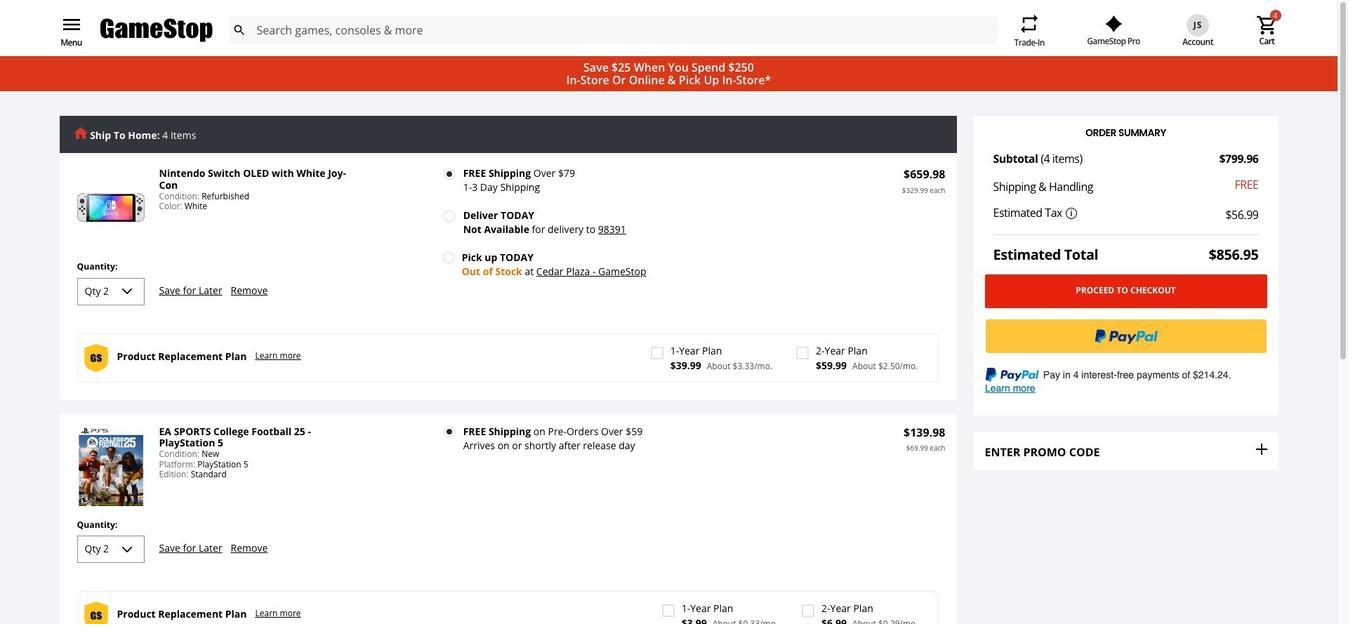 Task type: locate. For each thing, give the bounding box(es) containing it.
nintendo switch oled with white joy-con image
[[71, 168, 151, 248]]

None search field
[[229, 16, 998, 44]]



Task type: describe. For each thing, give the bounding box(es) containing it.
gamestop pro icon image
[[1105, 16, 1123, 32]]

Search games, consoles & more search field
[[257, 16, 972, 44]]

ea sports college football 25 - playstation 5 image
[[71, 426, 151, 506]]

gamestop image
[[100, 17, 212, 44]]



Task type: vqa. For each thing, say whether or not it's contained in the screenshot.
'Deals'
no



